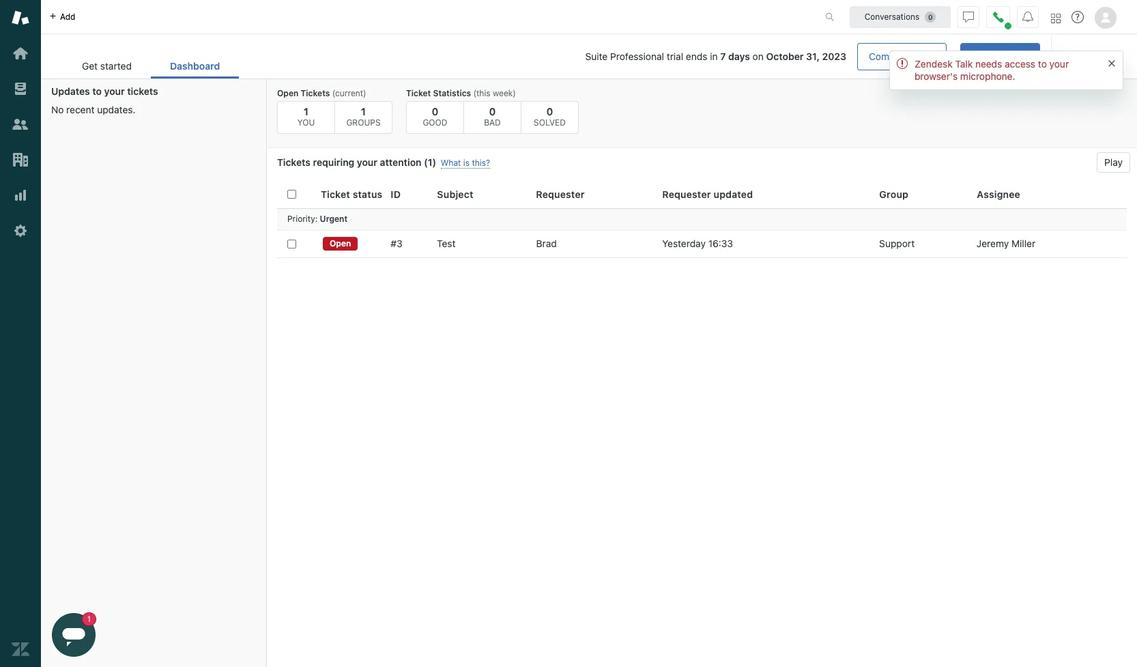 Task type: vqa. For each thing, say whether or not it's contained in the screenshot.
top Explore
no



Task type: describe. For each thing, give the bounding box(es) containing it.
you
[[298, 117, 315, 128]]

1 you
[[298, 105, 315, 128]]

id
[[391, 188, 401, 200]]

0 vertical spatial tickets
[[301, 88, 330, 98]]

bad
[[484, 117, 501, 128]]

ticket statistics (this week)
[[406, 88, 516, 98]]

to inside the zendesk talk needs access to your browser's microphone.
[[1039, 58, 1048, 70]]

no
[[51, 104, 64, 115]]

updates
[[51, 85, 90, 97]]

ticket for ticket statistics (this week)
[[406, 88, 431, 98]]

now
[[1098, 51, 1116, 62]]

1 groups
[[347, 105, 381, 128]]

open for open
[[330, 238, 351, 249]]

brad
[[537, 238, 557, 249]]

chat
[[1075, 51, 1095, 62]]

add
[[60, 11, 75, 22]]

buy your trial
[[972, 51, 1030, 62]]

updates to your tickets no recent updates.
[[51, 85, 158, 115]]

play
[[1105, 156, 1124, 168]]

2023
[[823, 51, 847, 62]]

access
[[1005, 58, 1036, 70]]

what
[[441, 158, 461, 168]]

:
[[315, 214, 318, 224]]

good
[[423, 117, 448, 128]]

groups
[[347, 117, 381, 128]]

open tickets (current)
[[277, 88, 367, 98]]

assignee
[[978, 188, 1021, 200]]

requester for requester
[[536, 188, 585, 200]]

browser's
[[915, 70, 958, 82]]

0 solved
[[534, 105, 566, 128]]

0 good
[[423, 105, 448, 128]]

chat now
[[1075, 51, 1116, 62]]

0 for 0 good
[[432, 105, 439, 117]]

test
[[437, 238, 456, 249]]

jeremy
[[977, 238, 1010, 249]]

solved
[[534, 117, 566, 128]]

week)
[[493, 88, 516, 98]]

ends
[[686, 51, 708, 62]]

buy your trial button
[[961, 43, 1041, 70]]

1 for 1 groups
[[361, 105, 366, 117]]

(this
[[474, 88, 491, 98]]

0 for 0 bad
[[489, 105, 496, 117]]

get started
[[82, 60, 132, 72]]

suite professional trial ends in 7 days on october 31, 2023
[[586, 51, 847, 62]]

suite
[[586, 51, 608, 62]]

talk
[[956, 58, 973, 70]]

notifications image
[[1023, 11, 1034, 22]]

section containing suite professional trial ends in
[[250, 43, 1041, 70]]

Select All Tickets checkbox
[[288, 190, 296, 199]]

tickets requiring your attention ( 1 ) what is this?
[[277, 156, 491, 168]]

× button
[[1109, 54, 1117, 70]]

#3
[[391, 238, 403, 249]]

ticket status
[[321, 188, 383, 200]]

compare plans
[[870, 51, 936, 62]]

jeremy miller
[[977, 238, 1036, 249]]

conversations
[[865, 11, 920, 22]]

in
[[711, 51, 718, 62]]

7
[[721, 51, 726, 62]]

october
[[767, 51, 804, 62]]

your inside button
[[991, 51, 1011, 62]]

1 vertical spatial tickets
[[277, 156, 311, 168]]

button displays agent's chat status as invisible. image
[[964, 11, 975, 22]]

main element
[[0, 0, 41, 667]]

(
[[424, 156, 428, 168]]

attention
[[380, 156, 422, 168]]

professional
[[611, 51, 665, 62]]

days
[[729, 51, 751, 62]]

conversations button
[[850, 6, 951, 28]]

requiring
[[313, 156, 355, 168]]

zendesk
[[915, 58, 953, 70]]

1 for 1 you
[[304, 105, 309, 117]]

yesterday
[[663, 238, 706, 249]]

customers image
[[12, 115, 29, 133]]

0 bad
[[484, 105, 501, 128]]

compare
[[870, 51, 910, 62]]



Task type: locate. For each thing, give the bounding box(es) containing it.
1
[[304, 105, 309, 117], [361, 105, 366, 117], [428, 156, 433, 168]]

compare plans button
[[858, 43, 948, 70]]

support
[[880, 238, 915, 249]]

views image
[[12, 80, 29, 98]]

1 inside the 1 you
[[304, 105, 309, 117]]

2 requester from the left
[[663, 188, 712, 200]]

this?
[[472, 158, 491, 168]]

0 vertical spatial to
[[1039, 58, 1048, 70]]

0 horizontal spatial to
[[92, 85, 102, 97]]

trial
[[667, 51, 684, 62], [1013, 51, 1030, 62]]

(current)
[[332, 88, 367, 98]]

started
[[100, 60, 132, 72]]

urgent
[[320, 214, 348, 224]]

0 down '(this'
[[489, 105, 496, 117]]

ticket inside grid
[[321, 188, 350, 200]]

to right the access
[[1039, 58, 1048, 70]]

grid containing ticket status
[[267, 181, 1138, 667]]

1 down open tickets (current)
[[304, 105, 309, 117]]

0 horizontal spatial open
[[277, 88, 299, 98]]

2 trial from the left
[[1013, 51, 1030, 62]]

recent
[[66, 104, 95, 115]]

)
[[433, 156, 437, 168]]

test link
[[437, 238, 456, 250]]

open up the 1 you
[[277, 88, 299, 98]]

miller
[[1012, 238, 1036, 249]]

grid
[[267, 181, 1138, 667]]

your right buy
[[991, 51, 1011, 62]]

0 for 0 solved
[[547, 105, 554, 117]]

zendesk products image
[[1052, 13, 1061, 23]]

your inside the zendesk talk needs access to your browser's microphone.
[[1050, 58, 1070, 70]]

microphone.
[[961, 70, 1016, 82]]

add button
[[41, 0, 84, 33]]

1 horizontal spatial to
[[1039, 58, 1048, 70]]

is
[[464, 158, 470, 168]]

get started tab
[[63, 53, 151, 79]]

3 0 from the left
[[547, 105, 554, 117]]

ticket for ticket status
[[321, 188, 350, 200]]

priority
[[288, 214, 315, 224]]

on
[[753, 51, 764, 62]]

0 inside the 0 bad
[[489, 105, 496, 117]]

updates.
[[97, 104, 136, 115]]

31,
[[807, 51, 820, 62]]

section
[[250, 43, 1041, 70]]

1 horizontal spatial open
[[330, 238, 351, 249]]

0 horizontal spatial trial
[[667, 51, 684, 62]]

organizations image
[[12, 151, 29, 169]]

16:33
[[709, 238, 734, 249]]

tickets
[[301, 88, 330, 98], [277, 156, 311, 168]]

trial left ends
[[667, 51, 684, 62]]

admin image
[[12, 222, 29, 240]]

1 horizontal spatial 0
[[489, 105, 496, 117]]

tickets up the 1 you
[[301, 88, 330, 98]]

ticket
[[406, 88, 431, 98], [321, 188, 350, 200]]

None checkbox
[[288, 239, 296, 248]]

play button
[[1098, 152, 1131, 173]]

0 down the statistics
[[432, 105, 439, 117]]

1 trial from the left
[[667, 51, 684, 62]]

trial for professional
[[667, 51, 684, 62]]

statistics
[[433, 88, 471, 98]]

zendesk support image
[[12, 9, 29, 27]]

0 right the 0 bad
[[547, 105, 554, 117]]

1 down (current)
[[361, 105, 366, 117]]

your up status
[[357, 156, 378, 168]]

trial for your
[[1013, 51, 1030, 62]]

buy
[[972, 51, 989, 62]]

0 inside the 0 solved
[[547, 105, 554, 117]]

0 horizontal spatial 0
[[432, 105, 439, 117]]

ticket up urgent
[[321, 188, 350, 200]]

yesterday 16:33
[[663, 238, 734, 249]]

to inside the updates to your tickets no recent updates.
[[92, 85, 102, 97]]

to up recent
[[92, 85, 102, 97]]

1 vertical spatial open
[[330, 238, 351, 249]]

tab list
[[63, 53, 239, 79]]

requester for requester updated
[[663, 188, 712, 200]]

1 horizontal spatial 1
[[361, 105, 366, 117]]

1 horizontal spatial requester
[[663, 188, 712, 200]]

group
[[880, 188, 909, 200]]

0 vertical spatial open
[[277, 88, 299, 98]]

your left chat
[[1050, 58, 1070, 70]]

2 horizontal spatial 1
[[428, 156, 433, 168]]

your
[[991, 51, 1011, 62], [1050, 58, 1070, 70], [104, 85, 125, 97], [357, 156, 378, 168]]

1 left what on the top left of the page
[[428, 156, 433, 168]]

to
[[1039, 58, 1048, 70], [92, 85, 102, 97]]

1 0 from the left
[[432, 105, 439, 117]]

get started image
[[12, 44, 29, 62]]

1 vertical spatial to
[[92, 85, 102, 97]]

subject
[[437, 188, 474, 200]]

your inside the updates to your tickets no recent updates.
[[104, 85, 125, 97]]

2 horizontal spatial 0
[[547, 105, 554, 117]]

0
[[432, 105, 439, 117], [489, 105, 496, 117], [547, 105, 554, 117]]

plans
[[912, 51, 936, 62]]

updated
[[714, 188, 754, 200]]

0 vertical spatial ticket
[[406, 88, 431, 98]]

0 horizontal spatial ticket
[[321, 188, 350, 200]]

open for open tickets (current)
[[277, 88, 299, 98]]

1 vertical spatial ticket
[[321, 188, 350, 200]]

requester left updated
[[663, 188, 712, 200]]

1 requester from the left
[[536, 188, 585, 200]]

ticket up 0 good
[[406, 88, 431, 98]]

your up updates.
[[104, 85, 125, 97]]

2 0 from the left
[[489, 105, 496, 117]]

dashboard
[[170, 60, 220, 72]]

get help image
[[1072, 11, 1085, 23]]

1 horizontal spatial ticket
[[406, 88, 431, 98]]

needs
[[976, 58, 1003, 70]]

×
[[1109, 54, 1117, 70]]

1 horizontal spatial trial
[[1013, 51, 1030, 62]]

tickets
[[127, 85, 158, 97]]

requester updated
[[663, 188, 754, 200]]

trial inside button
[[1013, 51, 1030, 62]]

tickets up select all tickets option
[[277, 156, 311, 168]]

priority : urgent
[[288, 214, 348, 224]]

requester up brad
[[536, 188, 585, 200]]

0 horizontal spatial 1
[[304, 105, 309, 117]]

trial right needs
[[1013, 51, 1030, 62]]

zendesk talk needs access to your browser's microphone.
[[915, 58, 1070, 82]]

0 horizontal spatial requester
[[536, 188, 585, 200]]

October 31, 2023 text field
[[767, 51, 847, 62]]

reporting image
[[12, 186, 29, 204]]

requester
[[536, 188, 585, 200], [663, 188, 712, 200]]

tab list containing get started
[[63, 53, 239, 79]]

get
[[82, 60, 98, 72]]

status
[[353, 188, 383, 200]]

zendesk image
[[12, 641, 29, 658]]

1 inside 1 groups
[[361, 105, 366, 117]]

open down urgent
[[330, 238, 351, 249]]

chat now button
[[1064, 43, 1127, 70]]

0 inside 0 good
[[432, 105, 439, 117]]



